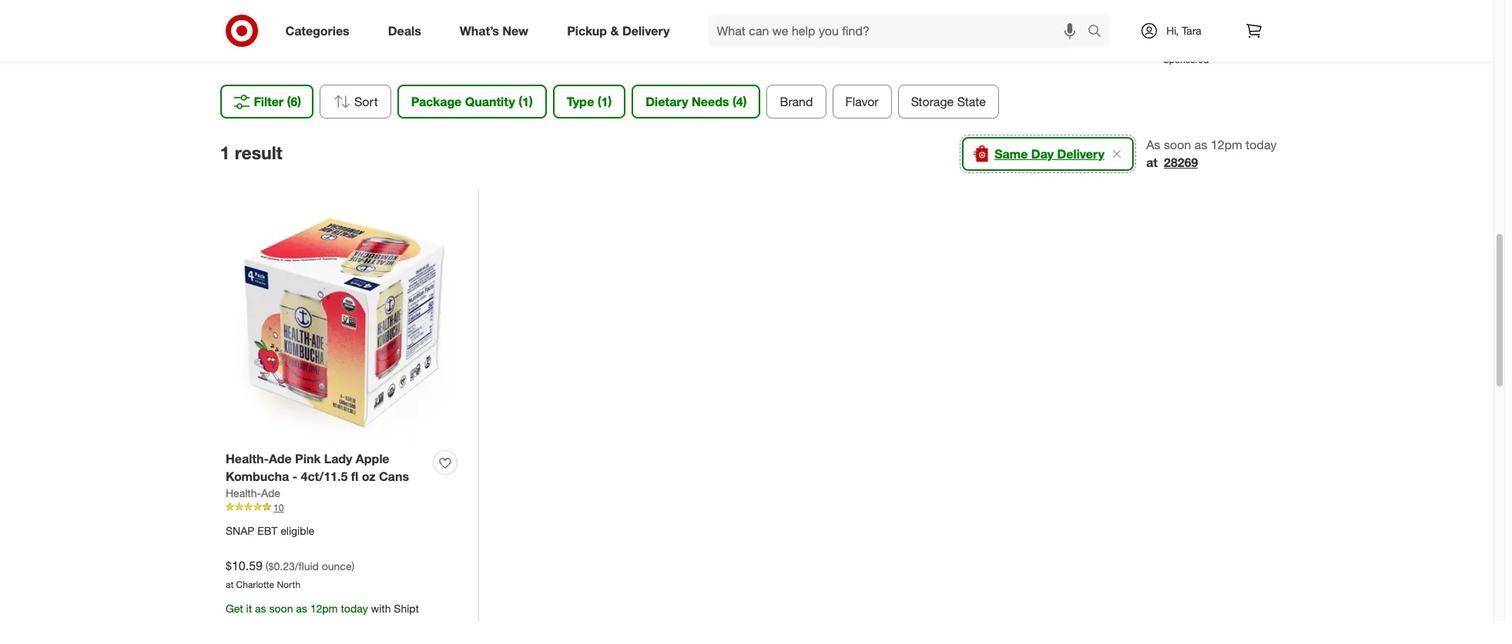 Task type: describe. For each thing, give the bounding box(es) containing it.
1 horizontal spatial as
[[296, 603, 307, 616]]

new
[[503, 23, 529, 38]]

lady
[[324, 452, 352, 467]]

result
[[235, 141, 283, 163]]

categories
[[285, 23, 350, 38]]

same day delivery button
[[963, 137, 1134, 171]]

(6)
[[287, 94, 301, 109]]

0 horizontal spatial soon
[[269, 603, 293, 616]]

needs
[[692, 94, 729, 109]]

same
[[995, 146, 1028, 162]]

(4)
[[733, 94, 747, 109]]

delivery for same day delivery
[[1058, 146, 1105, 162]]

tara
[[1182, 24, 1202, 37]]

sort button
[[320, 85, 391, 119]]

$10.59 ( $0.23 /fluid ounce ) at charlotte north
[[226, 558, 355, 591]]

deals
[[388, 23, 421, 38]]

advertisement region
[[285, 0, 1209, 53]]

delivery for pickup & delivery
[[623, 23, 670, 38]]

search button
[[1081, 14, 1118, 51]]

dietary needs (4)
[[646, 94, 747, 109]]

$0.23
[[269, 560, 295, 573]]

-
[[292, 469, 297, 485]]

1 result
[[220, 141, 283, 163]]

sponsored
[[1164, 54, 1209, 65]]

sort
[[354, 94, 378, 109]]

health-ade pink lady apple kombucha - 4ct/11.5 fl oz cans
[[226, 452, 409, 485]]

with
[[371, 603, 391, 616]]

4ct/11.5
[[301, 469, 348, 485]]

/fluid
[[295, 560, 319, 573]]

(
[[266, 560, 269, 573]]

soon inside as soon as 12pm today at 28269
[[1164, 137, 1192, 153]]

pickup & delivery
[[567, 23, 670, 38]]

1 vertical spatial today
[[341, 603, 368, 616]]

hi, tara
[[1167, 24, 1202, 37]]

as soon as 12pm today at 28269
[[1147, 137, 1277, 170]]

2 (1) from the left
[[598, 94, 612, 109]]

dietary
[[646, 94, 689, 109]]

health-ade link
[[226, 486, 281, 501]]

apple
[[356, 452, 390, 467]]

as for soon
[[255, 603, 266, 616]]



Task type: vqa. For each thing, say whether or not it's contained in the screenshot.
Scale:
no



Task type: locate. For each thing, give the bounding box(es) containing it.
at
[[1147, 155, 1158, 170], [226, 579, 234, 591]]

today inside as soon as 12pm today at 28269
[[1246, 137, 1277, 153]]

12pm down ounce
[[310, 603, 338, 616]]

health- up the kombucha on the bottom of the page
[[226, 452, 269, 467]]

it
[[246, 603, 252, 616]]

quantity
[[465, 94, 515, 109]]

health- inside the health-ade pink lady apple kombucha - 4ct/11.5 fl oz cans
[[226, 452, 269, 467]]

soon up 28269
[[1164, 137, 1192, 153]]

type (1)
[[567, 94, 612, 109]]

pickup
[[567, 23, 607, 38]]

1 horizontal spatial 12pm
[[1211, 137, 1243, 153]]

at down as
[[1147, 155, 1158, 170]]

shipt
[[394, 603, 419, 616]]

0 horizontal spatial at
[[226, 579, 234, 591]]

1 horizontal spatial (1)
[[598, 94, 612, 109]]

day
[[1032, 146, 1054, 162]]

0 vertical spatial 12pm
[[1211, 137, 1243, 153]]

health- for health-ade pink lady apple kombucha - 4ct/11.5 fl oz cans
[[226, 452, 269, 467]]

get
[[226, 603, 243, 616]]

north
[[277, 579, 301, 591]]

health-
[[226, 452, 269, 467], [226, 487, 261, 500]]

at inside as soon as 12pm today at 28269
[[1147, 155, 1158, 170]]

storage state
[[911, 94, 986, 109]]

delivery right &
[[623, 23, 670, 38]]

1 health- from the top
[[226, 452, 269, 467]]

delivery right day
[[1058, 146, 1105, 162]]

What can we help you find? suggestions appear below search field
[[708, 14, 1091, 48]]

at inside the $10.59 ( $0.23 /fluid ounce ) at charlotte north
[[226, 579, 234, 591]]

2 health- from the top
[[226, 487, 261, 500]]

10 link
[[226, 501, 463, 515]]

0 vertical spatial delivery
[[623, 23, 670, 38]]

as inside as soon as 12pm today at 28269
[[1195, 137, 1208, 153]]

ounce
[[322, 560, 352, 573]]

charlotte
[[236, 579, 274, 591]]

health- down the kombucha on the bottom of the page
[[226, 487, 261, 500]]

ade for health-ade
[[261, 487, 281, 500]]

what's
[[460, 23, 499, 38]]

1 vertical spatial soon
[[269, 603, 293, 616]]

state
[[958, 94, 986, 109]]

(1) right type
[[598, 94, 612, 109]]

health- for health-ade
[[226, 487, 261, 500]]

ade inside the health-ade pink lady apple kombucha - 4ct/11.5 fl oz cans
[[269, 452, 292, 467]]

12pm right as
[[1211, 137, 1243, 153]]

1 horizontal spatial soon
[[1164, 137, 1192, 153]]

ade for health-ade pink lady apple kombucha - 4ct/11.5 fl oz cans
[[269, 452, 292, 467]]

1 horizontal spatial at
[[1147, 155, 1158, 170]]

oz
[[362, 469, 376, 485]]

ade
[[269, 452, 292, 467], [261, 487, 281, 500]]

0 horizontal spatial (1)
[[519, 94, 533, 109]]

health-ade
[[226, 487, 281, 500]]

health-ade pink lady apple kombucha - 4ct/11.5 fl oz cans link
[[226, 451, 427, 486]]

soon
[[1164, 137, 1192, 153], [269, 603, 293, 616]]

0 vertical spatial at
[[1147, 155, 1158, 170]]

fl
[[351, 469, 358, 485]]

0 vertical spatial ade
[[269, 452, 292, 467]]

)
[[352, 560, 355, 573]]

type
[[567, 94, 594, 109]]

health-ade pink lady apple kombucha - 4ct/11.5 fl oz cans image
[[226, 205, 463, 442], [226, 205, 463, 442]]

0 horizontal spatial as
[[255, 603, 266, 616]]

12pm
[[1211, 137, 1243, 153], [310, 603, 338, 616]]

storage state button
[[898, 85, 999, 119]]

as up 28269
[[1195, 137, 1208, 153]]

filter (6) button
[[220, 85, 314, 119]]

1 horizontal spatial delivery
[[1058, 146, 1105, 162]]

kombucha
[[226, 469, 289, 485]]

same day delivery
[[995, 146, 1105, 162]]

as for 12pm
[[1195, 137, 1208, 153]]

10
[[274, 502, 284, 514]]

1
[[220, 141, 230, 163]]

ade left pink
[[269, 452, 292, 467]]

0 horizontal spatial delivery
[[623, 23, 670, 38]]

28269 button
[[1164, 154, 1199, 172]]

today
[[1246, 137, 1277, 153], [341, 603, 368, 616]]

as right it
[[255, 603, 266, 616]]

package
[[411, 94, 462, 109]]

2 horizontal spatial as
[[1195, 137, 1208, 153]]

flavor
[[846, 94, 879, 109]]

hi,
[[1167, 24, 1179, 37]]

28269
[[1164, 155, 1199, 170]]

1 horizontal spatial today
[[1246, 137, 1277, 153]]

&
[[611, 23, 619, 38]]

brand button
[[767, 85, 826, 119]]

0 horizontal spatial today
[[341, 603, 368, 616]]

(1) right quantity
[[519, 94, 533, 109]]

$10.59
[[226, 558, 263, 574]]

flavor button
[[833, 85, 892, 119]]

package quantity (1)
[[411, 94, 533, 109]]

delivery inside button
[[1058, 146, 1105, 162]]

at down the '$10.59' on the left bottom of the page
[[226, 579, 234, 591]]

deals link
[[375, 14, 441, 48]]

soon down north
[[269, 603, 293, 616]]

ade up 10
[[261, 487, 281, 500]]

1 vertical spatial ade
[[261, 487, 281, 500]]

1 vertical spatial health-
[[226, 487, 261, 500]]

as
[[1147, 137, 1161, 153]]

as down north
[[296, 603, 307, 616]]

delivery
[[623, 23, 670, 38], [1058, 146, 1105, 162]]

1 (1) from the left
[[519, 94, 533, 109]]

search
[[1081, 24, 1118, 40]]

categories link
[[272, 14, 369, 48]]

cans
[[379, 469, 409, 485]]

filter
[[254, 94, 284, 109]]

0 vertical spatial health-
[[226, 452, 269, 467]]

what's new
[[460, 23, 529, 38]]

get it as soon as 12pm today with shipt
[[226, 603, 419, 616]]

as
[[1195, 137, 1208, 153], [255, 603, 266, 616], [296, 603, 307, 616]]

eligible
[[281, 525, 315, 538]]

12pm inside as soon as 12pm today at 28269
[[1211, 137, 1243, 153]]

brand
[[780, 94, 813, 109]]

0 vertical spatial today
[[1246, 137, 1277, 153]]

what's new link
[[447, 14, 548, 48]]

1 vertical spatial 12pm
[[310, 603, 338, 616]]

0 vertical spatial soon
[[1164, 137, 1192, 153]]

1 vertical spatial delivery
[[1058, 146, 1105, 162]]

1 vertical spatial at
[[226, 579, 234, 591]]

0 horizontal spatial 12pm
[[310, 603, 338, 616]]

(1)
[[519, 94, 533, 109], [598, 94, 612, 109]]

snap ebt eligible
[[226, 525, 315, 538]]

ebt
[[258, 525, 278, 538]]

pickup & delivery link
[[554, 14, 689, 48]]

pink
[[295, 452, 321, 467]]

filter (6)
[[254, 94, 301, 109]]

snap
[[226, 525, 255, 538]]

storage
[[911, 94, 954, 109]]



